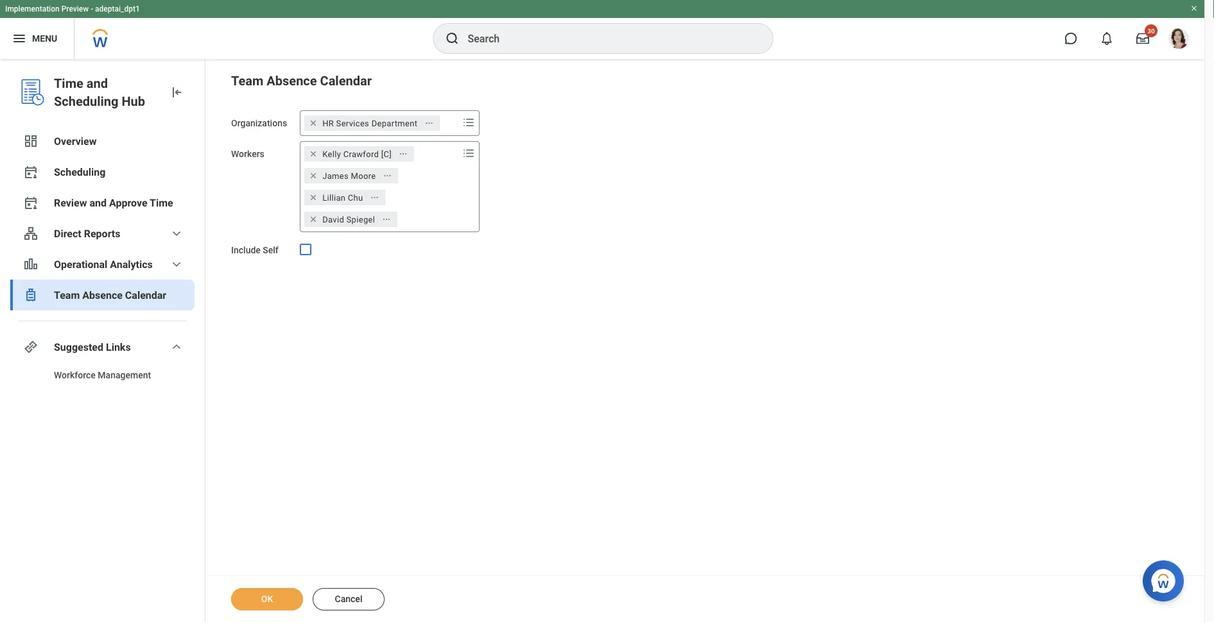 Task type: locate. For each thing, give the bounding box(es) containing it.
team up organizations
[[231, 73, 264, 88]]

and for review
[[90, 197, 107, 209]]

3 x small image from the top
[[307, 213, 320, 226]]

x small image
[[307, 148, 320, 161], [307, 191, 320, 204], [307, 213, 320, 226]]

2 x small image from the top
[[307, 191, 320, 204]]

and right review
[[90, 197, 107, 209]]

0 vertical spatial chevron down small image
[[169, 226, 184, 241]]

related actions image right the spiegel
[[382, 215, 391, 224]]

crawford
[[343, 149, 379, 159]]

related actions image for lillian chu
[[370, 193, 379, 202]]

suggested
[[54, 341, 103, 354]]

scheduling inside 'time and scheduling hub'
[[54, 94, 118, 109]]

hub
[[122, 94, 145, 109]]

x small image left david at the left top of page
[[307, 213, 320, 226]]

2 x small image from the top
[[307, 170, 320, 182]]

chevron down small image right links
[[169, 340, 184, 355]]

calendar down analytics
[[125, 289, 166, 302]]

services
[[336, 118, 369, 128]]

30
[[1148, 27, 1155, 35]]

james moore element
[[323, 170, 376, 182]]

cancel
[[335, 595, 363, 605]]

analytics
[[110, 259, 153, 271]]

x small image
[[307, 117, 320, 130], [307, 170, 320, 182]]

1 vertical spatial team
[[54, 289, 80, 302]]

0 vertical spatial team absence calendar
[[231, 73, 372, 88]]

team absence calendar down operational analytics
[[54, 289, 166, 302]]

and inside 'time and scheduling hub'
[[87, 76, 108, 91]]

team absence calendar up hr
[[231, 73, 372, 88]]

related actions image right department on the left of page
[[425, 119, 434, 128]]

time and scheduling hub element
[[54, 75, 159, 110]]

0 vertical spatial x small image
[[307, 117, 320, 130]]

[c]
[[381, 149, 392, 159]]

1 x small image from the top
[[307, 148, 320, 161]]

department
[[372, 118, 418, 128]]

scheduling
[[54, 94, 118, 109], [54, 166, 106, 178]]

suggested links button
[[10, 332, 195, 363]]

cancel button
[[313, 589, 385, 611]]

related actions image inside "hr services department, press delete to clear value." option
[[425, 119, 434, 128]]

david spiegel, press delete to clear value. option
[[305, 212, 398, 227]]

0 vertical spatial time
[[54, 76, 83, 91]]

1 vertical spatial calendar
[[125, 289, 166, 302]]

related actions image for james moore
[[383, 171, 392, 180]]

self
[[263, 245, 279, 256]]

lillian chu element
[[323, 192, 363, 204]]

1 vertical spatial team absence calendar
[[54, 289, 166, 302]]

1 horizontal spatial calendar
[[320, 73, 372, 88]]

2 vertical spatial x small image
[[307, 213, 320, 226]]

1 x small image from the top
[[307, 117, 320, 130]]

0 vertical spatial calendar
[[320, 73, 372, 88]]

related actions image inside david spiegel, press delete to clear value. option
[[382, 215, 391, 224]]

1 vertical spatial scheduling
[[54, 166, 106, 178]]

management
[[98, 370, 151, 381]]

calendar
[[320, 73, 372, 88], [125, 289, 166, 302]]

0 horizontal spatial time
[[54, 76, 83, 91]]

0 vertical spatial and
[[87, 76, 108, 91]]

ok button
[[231, 589, 303, 611]]

1 chevron down small image from the top
[[169, 226, 184, 241]]

x small image for lillian chu
[[307, 191, 320, 204]]

chevron down small image inside direct reports 'dropdown button'
[[169, 226, 184, 241]]

x small image inside the kelly crawford [c], press delete to clear value. option
[[307, 148, 320, 161]]

0 vertical spatial scheduling
[[54, 94, 118, 109]]

time
[[54, 76, 83, 91], [150, 197, 173, 209]]

1 vertical spatial x small image
[[307, 170, 320, 182]]

2 chevron down small image from the top
[[169, 340, 184, 355]]

david
[[323, 215, 344, 224]]

0 vertical spatial x small image
[[307, 148, 320, 161]]

chevron down small image up chevron down small image
[[169, 226, 184, 241]]

items selected list box
[[301, 144, 460, 230]]

scheduling up overview at the left top
[[54, 94, 118, 109]]

x small image inside james moore, press delete to clear value. option
[[307, 170, 320, 182]]

1 horizontal spatial time
[[150, 197, 173, 209]]

absence down operational analytics dropdown button
[[82, 289, 123, 302]]

chu
[[348, 193, 363, 203]]

search image
[[445, 31, 460, 46]]

operational analytics
[[54, 259, 153, 271]]

-
[[91, 4, 93, 13]]

lillian chu
[[323, 193, 363, 203]]

kelly crawford [c], press delete to clear value. option
[[305, 146, 414, 162]]

review and approve time link
[[10, 188, 195, 218]]

x small image left kelly
[[307, 148, 320, 161]]

time down menu at the top left of the page
[[54, 76, 83, 91]]

and up overview link
[[87, 76, 108, 91]]

1 vertical spatial absence
[[82, 289, 123, 302]]

x small image inside "hr services department, press delete to clear value." option
[[307, 117, 320, 130]]

related actions image
[[425, 119, 434, 128], [383, 171, 392, 180], [370, 193, 379, 202], [382, 215, 391, 224]]

1 scheduling from the top
[[54, 94, 118, 109]]

1 vertical spatial x small image
[[307, 191, 320, 204]]

chevron down small image
[[169, 226, 184, 241], [169, 340, 184, 355]]

operational
[[54, 259, 107, 271]]

david spiegel
[[323, 215, 375, 224]]

0 vertical spatial team
[[231, 73, 264, 88]]

team
[[231, 73, 264, 88], [54, 289, 80, 302]]

0 horizontal spatial absence
[[82, 289, 123, 302]]

menu banner
[[0, 0, 1205, 59]]

x small image left the 'james' on the top left
[[307, 170, 320, 182]]

team down operational
[[54, 289, 80, 302]]

calendar up "services"
[[320, 73, 372, 88]]

james moore
[[323, 171, 376, 181]]

related actions image inside james moore, press delete to clear value. option
[[383, 171, 392, 180]]

calendar user solid image
[[23, 195, 39, 211]]

team absence calendar
[[231, 73, 372, 88], [54, 289, 166, 302]]

implementation
[[5, 4, 60, 13]]

hr services department, press delete to clear value. option
[[305, 116, 440, 131]]

inbox large image
[[1137, 32, 1150, 45]]

x small image for hr services department
[[307, 117, 320, 130]]

absence up organizations
[[267, 73, 317, 88]]

1 vertical spatial chevron down small image
[[169, 340, 184, 355]]

related actions image down [c] at the top left of page
[[383, 171, 392, 180]]

1 vertical spatial and
[[90, 197, 107, 209]]

include self
[[231, 245, 279, 256]]

related actions image inside lillian chu, press delete to clear value. option
[[370, 193, 379, 202]]

workforce
[[54, 370, 96, 381]]

time right approve
[[150, 197, 173, 209]]

0 horizontal spatial calendar
[[125, 289, 166, 302]]

overview link
[[10, 126, 195, 157]]

scheduling down overview at the left top
[[54, 166, 106, 178]]

view team image
[[23, 226, 39, 241]]

and inside 'link'
[[90, 197, 107, 209]]

0 vertical spatial absence
[[267, 73, 317, 88]]

0 horizontal spatial team absence calendar
[[54, 289, 166, 302]]

1 horizontal spatial absence
[[267, 73, 317, 88]]

and
[[87, 76, 108, 91], [90, 197, 107, 209]]

profile logan mcneil image
[[1169, 28, 1189, 51]]

absence
[[267, 73, 317, 88], [82, 289, 123, 302]]

x small image left hr
[[307, 117, 320, 130]]

review and approve time
[[54, 197, 173, 209]]

0 horizontal spatial team
[[54, 289, 80, 302]]

menu button
[[0, 18, 74, 59]]

links
[[106, 341, 131, 354]]

time and scheduling hub
[[54, 76, 145, 109]]

james
[[323, 171, 349, 181]]

related actions image right chu
[[370, 193, 379, 202]]

team inside team absence calendar link
[[54, 289, 80, 302]]

1 vertical spatial time
[[150, 197, 173, 209]]

x small image left lillian
[[307, 191, 320, 204]]

Search Workday  search field
[[468, 24, 747, 53]]

scheduling link
[[10, 157, 195, 188]]



Task type: describe. For each thing, give the bounding box(es) containing it.
transformation import image
[[169, 85, 184, 100]]

organizations
[[231, 118, 287, 129]]

reports
[[84, 228, 120, 240]]

notifications large image
[[1101, 32, 1114, 45]]

workforce management link
[[10, 363, 195, 389]]

calendar inside the navigation pane region
[[125, 289, 166, 302]]

navigation pane region
[[0, 59, 206, 623]]

related actions image for hr services department
[[425, 119, 434, 128]]

lillian chu, press delete to clear value. option
[[305, 190, 386, 206]]

dashboard image
[[23, 134, 39, 149]]

related actions image
[[399, 150, 408, 159]]

kelly crawford [c]
[[323, 149, 392, 159]]

spiegel
[[347, 215, 375, 224]]

calendar user solid image
[[23, 164, 39, 180]]

david spiegel element
[[323, 214, 375, 225]]

1 horizontal spatial team absence calendar
[[231, 73, 372, 88]]

time inside review and approve time 'link'
[[150, 197, 173, 209]]

justify image
[[12, 31, 27, 46]]

workers
[[231, 149, 265, 160]]

direct reports button
[[10, 218, 195, 249]]

x small image for kelly crawford [c]
[[307, 148, 320, 161]]

adeptai_dpt1
[[95, 4, 140, 13]]

kelly crawford [c] element
[[323, 148, 392, 160]]

review
[[54, 197, 87, 209]]

30 button
[[1129, 24, 1158, 53]]

preview
[[61, 4, 89, 13]]

chevron down small image for links
[[169, 340, 184, 355]]

close environment banner image
[[1191, 4, 1198, 12]]

1 horizontal spatial team
[[231, 73, 264, 88]]

related actions image for david spiegel
[[382, 215, 391, 224]]

kelly
[[323, 149, 341, 159]]

absence inside team absence calendar link
[[82, 289, 123, 302]]

and for time
[[87, 76, 108, 91]]

team absence calendar inside the navigation pane region
[[54, 289, 166, 302]]

chevron down small image
[[169, 257, 184, 272]]

x small image for james moore
[[307, 170, 320, 182]]

include
[[231, 245, 261, 256]]

x small image for david spiegel
[[307, 213, 320, 226]]

time inside 'time and scheduling hub'
[[54, 76, 83, 91]]

suggested links
[[54, 341, 131, 354]]

james moore, press delete to clear value. option
[[305, 168, 399, 184]]

2 scheduling from the top
[[54, 166, 106, 178]]

prompts image
[[461, 115, 477, 130]]

menu
[[32, 33, 57, 44]]

hr services department
[[323, 118, 418, 128]]

ok
[[261, 595, 273, 605]]

hr services department element
[[323, 118, 418, 129]]

direct
[[54, 228, 81, 240]]

task timeoff image
[[23, 288, 39, 303]]

hr
[[323, 118, 334, 128]]

approve
[[109, 197, 147, 209]]

chart image
[[23, 257, 39, 272]]

team absence calendar link
[[10, 280, 195, 311]]

chevron down small image for reports
[[169, 226, 184, 241]]

direct reports
[[54, 228, 120, 240]]

lillian
[[323, 193, 346, 203]]

prompts image
[[461, 146, 477, 161]]

implementation preview -   adeptai_dpt1
[[5, 4, 140, 13]]

moore
[[351, 171, 376, 181]]

operational analytics button
[[10, 249, 195, 280]]

overview
[[54, 135, 97, 147]]

workforce management
[[54, 370, 151, 381]]

link image
[[23, 340, 39, 355]]



Task type: vqa. For each thing, say whether or not it's contained in the screenshot.
bottommost Time
yes



